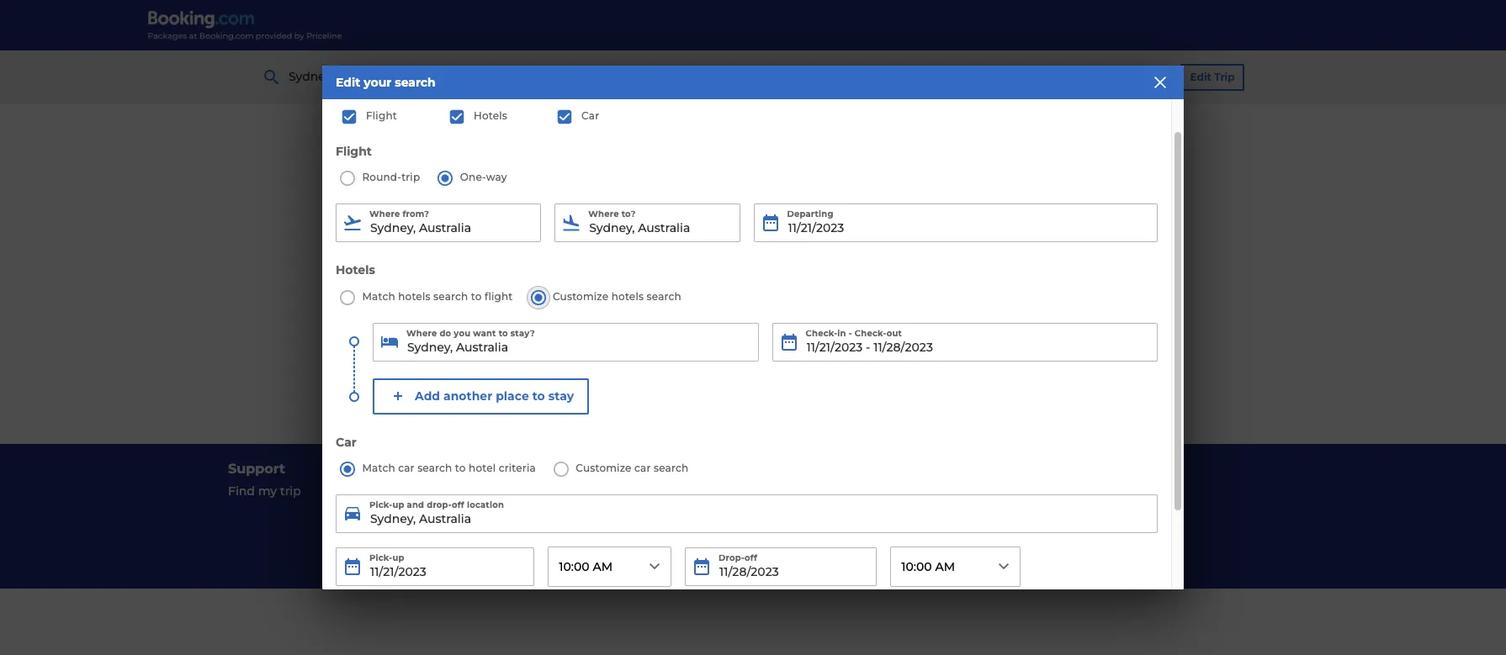 Task type: vqa. For each thing, say whether or not it's contained in the screenshot.
$ within the $ 1152
no



Task type: locate. For each thing, give the bounding box(es) containing it.
do not sell my personal information
[[767, 529, 981, 545]]

to inside the we're sorry but we were unable to complete your search. tip: check your location and dates. then, try your search again.
[[787, 271, 805, 291]]

match
[[362, 290, 395, 303], [362, 462, 395, 475]]

criteria
[[499, 462, 536, 475]]

1 horizontal spatial car
[[582, 109, 600, 122]]

search for customize car search
[[654, 462, 689, 475]]

australia
[[337, 69, 390, 84]]

hotels down where from? text field in the left of the page
[[398, 290, 431, 303]]

and left dates.
[[712, 296, 735, 311]]

0 horizontal spatial hotels
[[336, 263, 375, 278]]

0 horizontal spatial 2
[[919, 69, 926, 84]]

car
[[582, 109, 600, 122], [336, 435, 357, 450]]

4
[[977, 69, 985, 84]]

not
[[787, 529, 808, 545]]

dates.
[[738, 296, 774, 311]]

1 vertical spatial hotels
[[336, 263, 375, 278]]

0 horizontal spatial and
[[712, 296, 735, 311]]

1 vertical spatial car
[[336, 435, 357, 450]]

customize hotels search
[[553, 290, 682, 303]]

1 horizontal spatial and
[[807, 484, 830, 499]]

1 vertical spatial trip
[[280, 484, 301, 499]]

1 horizontal spatial to
[[471, 290, 482, 303]]

2 tue, from the left
[[690, 69, 715, 84]]

customize
[[553, 290, 609, 303], [576, 462, 632, 475]]

1 horizontal spatial hotels
[[612, 290, 644, 303]]

0 horizontal spatial trip
[[280, 484, 301, 499]]

0 vertical spatial customize
[[553, 290, 609, 303]]

your right sydney,
[[364, 75, 392, 90]]

1 vertical spatial my
[[834, 529, 853, 545]]

0 vertical spatial car
[[582, 109, 600, 122]]

complete
[[810, 271, 893, 291]]

1 horizontal spatial edit
[[1191, 71, 1212, 83]]

–
[[681, 69, 687, 84]]

car
[[398, 462, 415, 475], [635, 462, 651, 475]]

1 vertical spatial customize
[[576, 462, 632, 475]]

to up then,
[[787, 271, 805, 291]]

28
[[745, 69, 759, 84]]

1 horizontal spatial trip
[[402, 171, 420, 184]]

edit right sydney,
[[336, 75, 361, 90]]

one-
[[460, 171, 486, 184]]

were
[[673, 271, 716, 291]]

customize car search
[[576, 462, 689, 475]]

edit left trip
[[1191, 71, 1212, 83]]

one-way
[[457, 171, 507, 184]]

0 vertical spatial and
[[712, 296, 735, 311]]

2 hotels from the left
[[612, 290, 644, 303]]

edit your search
[[336, 75, 436, 90]]

terms and conditions link
[[767, 481, 1279, 503]]

my
[[258, 484, 277, 499], [834, 529, 853, 545]]

1 vertical spatial match
[[362, 462, 395, 475]]

trip up where from? text field in the left of the page
[[402, 171, 420, 184]]

flight up round-
[[336, 144, 372, 159]]

2
[[919, 69, 926, 84], [1032, 69, 1039, 84]]

1 car from the left
[[398, 462, 415, 475]]

and inside the we're sorry but we were unable to complete your search. tip: check your location and dates. then, try your search again.
[[712, 296, 735, 311]]

booking.com packages image
[[147, 10, 344, 40]]

0 horizontal spatial car
[[336, 435, 357, 450]]

then,
[[777, 296, 810, 311]]

support
[[228, 461, 285, 477]]

conditions
[[833, 484, 898, 499]]

1 vertical spatial and
[[807, 484, 830, 499]]

None field
[[336, 204, 541, 242], [555, 204, 740, 242], [373, 323, 759, 362], [336, 495, 1158, 534]]

edit for edit trip
[[1191, 71, 1212, 83]]

customize for hotels
[[553, 290, 609, 303]]

to
[[787, 271, 805, 291], [471, 290, 482, 303], [455, 462, 466, 475]]

1 horizontal spatial car
[[635, 462, 651, 475]]

find
[[228, 484, 255, 499]]

edit
[[1191, 71, 1212, 83], [336, 75, 361, 90]]

information
[[911, 529, 981, 545]]

my right sell on the right bottom of the page
[[834, 529, 853, 545]]

2 match from the top
[[362, 462, 395, 475]]

1 2 from the left
[[919, 69, 926, 84]]

0 horizontal spatial to
[[455, 462, 466, 475]]

tue,
[[613, 69, 637, 84], [690, 69, 715, 84]]

hotels
[[474, 109, 508, 122], [336, 263, 375, 278]]

1 horizontal spatial 2
[[1032, 69, 1039, 84]]

edit for edit your search
[[336, 75, 361, 90]]

0 horizontal spatial nov
[[640, 69, 664, 84]]

and
[[712, 296, 735, 311], [807, 484, 830, 499]]

2 car from the left
[[635, 462, 651, 475]]

search
[[395, 75, 436, 90], [434, 290, 468, 303], [647, 290, 682, 303], [862, 296, 902, 311], [418, 462, 452, 475], [654, 462, 689, 475]]

1 horizontal spatial nov
[[718, 69, 742, 84]]

nov
[[640, 69, 664, 84], [718, 69, 742, 84]]

0 horizontal spatial edit
[[336, 75, 361, 90]]

nov left 28
[[718, 69, 742, 84]]

0 horizontal spatial hotels
[[398, 290, 431, 303]]

to left hotel
[[455, 462, 466, 475]]

trip
[[402, 171, 420, 184], [280, 484, 301, 499]]

2 right adults, in the right top of the page
[[1032, 69, 1039, 84]]

0 vertical spatial match
[[362, 290, 395, 303]]

car for customize
[[635, 462, 651, 475]]

2 left rooms,
[[919, 69, 926, 84]]

way
[[486, 171, 507, 184]]

hotels right the sorry
[[612, 290, 644, 303]]

to left flight at top
[[471, 290, 482, 303]]

we
[[642, 271, 668, 291]]

1 match from the top
[[362, 290, 395, 303]]

1 hotels from the left
[[398, 290, 431, 303]]

your up the again.
[[898, 271, 938, 291]]

0 vertical spatial my
[[258, 484, 277, 499]]

Drop-off field
[[685, 548, 877, 587]]

trip inside support find my trip
[[280, 484, 301, 499]]

Where do you want to stay? text field
[[373, 323, 759, 362]]

customize for car
[[576, 462, 632, 475]]

1 nov from the left
[[640, 69, 664, 84]]

0 horizontal spatial car
[[398, 462, 415, 475]]

0 vertical spatial hotels
[[474, 109, 508, 122]]

unable
[[721, 271, 782, 291]]

flight
[[366, 109, 397, 122], [336, 144, 372, 159]]

flight down edit your search
[[366, 109, 397, 122]]

edit inside button
[[1191, 71, 1212, 83]]

nov left the 21 at the top left
[[640, 69, 664, 84]]

tue, right the –
[[690, 69, 715, 84]]

your
[[364, 75, 392, 90], [898, 271, 938, 291], [631, 296, 657, 311], [832, 296, 859, 311]]

again.
[[905, 296, 941, 311]]

1 horizontal spatial tue,
[[690, 69, 715, 84]]

tue, left the 21 at the top left
[[613, 69, 637, 84]]

trip
[[1215, 71, 1235, 83]]

my down support
[[258, 484, 277, 499]]

search for match hotels search to flight
[[434, 290, 468, 303]]

2 horizontal spatial to
[[787, 271, 805, 291]]

hotels
[[398, 290, 431, 303], [612, 290, 644, 303]]

search.
[[942, 271, 1005, 291]]

sell
[[811, 529, 830, 545]]

and right terms
[[807, 484, 830, 499]]

0 horizontal spatial my
[[258, 484, 277, 499]]

0 horizontal spatial tue,
[[613, 69, 637, 84]]

0 vertical spatial flight
[[366, 109, 397, 122]]

trip down support
[[280, 484, 301, 499]]

|
[[568, 69, 572, 85]]

1 horizontal spatial my
[[834, 529, 853, 545]]



Task type: describe. For each thing, give the bounding box(es) containing it.
sydney, australia
[[289, 69, 390, 84]]

my inside support find my trip
[[258, 484, 277, 499]]

round-
[[362, 171, 402, 184]]

check
[[590, 296, 627, 311]]

we're sorry but we were unable to complete your search. tip: check your location and dates. then, try your search again.
[[502, 271, 1005, 311]]

search for match car search to hotel criteria
[[418, 462, 452, 475]]

0 vertical spatial trip
[[402, 171, 420, 184]]

car for match
[[398, 462, 415, 475]]

to for car
[[455, 462, 466, 475]]

flight
[[485, 290, 513, 303]]

match for car
[[362, 462, 395, 475]]

your down complete on the right top of page
[[832, 296, 859, 311]]

and inside terms and conditions 'link'
[[807, 484, 830, 499]]

my inside do not sell my personal information link
[[834, 529, 853, 545]]

2 nov from the left
[[718, 69, 742, 84]]

children
[[1042, 69, 1093, 84]]

sydney,
[[289, 69, 334, 84]]

match car search to hotel criteria
[[362, 462, 536, 475]]

find my trip link
[[228, 481, 740, 503]]

21
[[667, 69, 678, 84]]

try
[[813, 296, 829, 311]]

1 horizontal spatial hotels
[[474, 109, 508, 122]]

round-trip
[[359, 171, 420, 184]]

do not sell my personal information link
[[767, 526, 1279, 549]]

hotels for customize
[[612, 290, 644, 303]]

none field where to?
[[555, 204, 740, 242]]

tue, nov 21 – tue, nov 28
[[613, 69, 759, 84]]

do
[[767, 529, 784, 545]]

but
[[606, 271, 637, 291]]

sorry
[[557, 271, 602, 291]]

search for customize hotels search
[[647, 290, 682, 303]]

Where from? text field
[[336, 204, 541, 242]]

adults,
[[988, 69, 1029, 84]]

none field where from?
[[336, 204, 541, 242]]

tip:
[[566, 296, 587, 311]]

none field pick-up and drop-off location
[[336, 495, 1158, 534]]

location
[[660, 296, 709, 311]]

we're
[[502, 271, 552, 291]]

hotels for match
[[398, 290, 431, 303]]

1 tue, from the left
[[613, 69, 637, 84]]

to for hotels
[[471, 290, 482, 303]]

search inside the we're sorry but we were unable to complete your search. tip: check your location and dates. then, try your search again.
[[862, 296, 902, 311]]

Pick-up and drop-off location text field
[[336, 495, 1158, 534]]

2 rooms, 4 adults, 2 children
[[919, 69, 1093, 84]]

rooms,
[[929, 69, 973, 84]]

Check-in - Check-out field
[[772, 323, 1158, 362]]

edit trip
[[1191, 71, 1235, 83]]

match hotels search to flight
[[362, 290, 513, 303]]

your down we
[[631, 296, 657, 311]]

hotel
[[469, 462, 496, 475]]

Departing field
[[754, 204, 1158, 242]]

match for hotels
[[362, 290, 395, 303]]

terms
[[767, 484, 803, 499]]

2 2 from the left
[[1032, 69, 1039, 84]]

1 vertical spatial flight
[[336, 144, 372, 159]]

personal
[[856, 529, 908, 545]]

edit trip button
[[1181, 64, 1245, 91]]

none field where do you want to stay?
[[373, 323, 759, 362]]

terms and conditions
[[767, 484, 898, 499]]

Where to? text field
[[555, 204, 740, 242]]

search for edit your search
[[395, 75, 436, 90]]

Pick-up field
[[336, 548, 535, 587]]

support find my trip
[[228, 461, 301, 499]]



